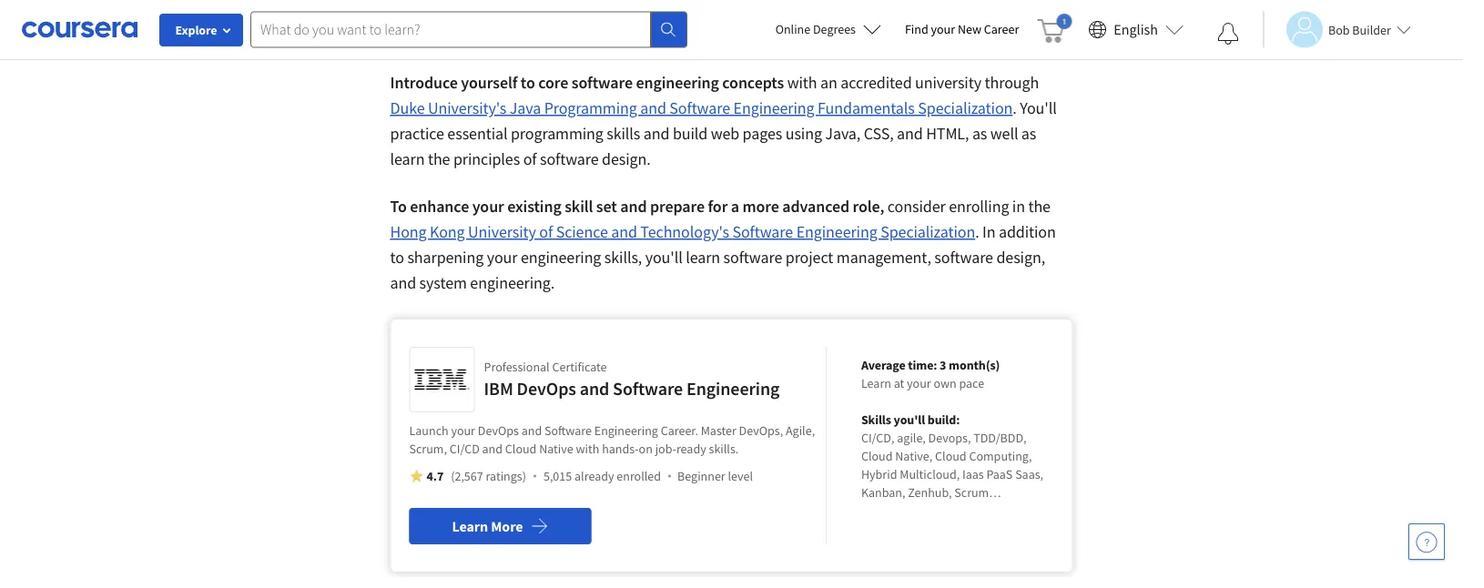 Task type: locate. For each thing, give the bounding box(es) containing it.
the up addition
[[1028, 196, 1051, 217]]

0 vertical spatial agile,
[[759, 25, 796, 46]]

0 horizontal spatial of
[[523, 149, 537, 169]]

your inside average time: 3 month(s) learn at your own pace
[[907, 375, 931, 392]]

1 vertical spatial you'll
[[1020, 98, 1057, 118]]

as left "well"
[[972, 123, 987, 144]]

devops up cloud
[[478, 423, 519, 439]]

to inside . you'll create applications in python using essential tools and frameworks while learning to work productively on a team through agile, devops, and scrum methodologies.
[[489, 25, 503, 46]]

on
[[631, 25, 649, 46], [639, 441, 653, 457]]

0 horizontal spatial a
[[652, 25, 660, 46]]

professional certificate ibm devops and software engineering
[[484, 359, 780, 400]]

0 horizontal spatial in
[[725, 0, 738, 20]]

you'll down the hong kong university of science and technology's software engineering specialization "link" on the top of page
[[645, 247, 683, 268]]

engineering down science
[[521, 247, 601, 268]]

. for html,
[[1013, 98, 1017, 118]]

1 horizontal spatial as
[[1022, 123, 1037, 144]]

0 vertical spatial to
[[489, 25, 503, 46]]

learn inside learn more button
[[452, 517, 488, 535]]

0 vertical spatial .
[[546, 0, 550, 20]]

1 vertical spatial engineering
[[521, 247, 601, 268]]

. up "well"
[[1013, 98, 1017, 118]]

2 vertical spatial to
[[390, 247, 404, 268]]

with inside introduce yourself to core software engineering concepts with an accredited university through duke university's java programming and software engineering fundamentals specialization
[[787, 72, 817, 93]]

using
[[793, 0, 829, 20], [786, 123, 822, 144]]

addition
[[999, 222, 1056, 242]]

learn
[[390, 149, 425, 169], [686, 247, 720, 268]]

devops inside 'professional certificate ibm devops and software engineering'
[[517, 377, 576, 400]]

certificate
[[552, 359, 607, 375]]

management,
[[837, 247, 931, 268]]

and right degrees
[[858, 25, 884, 46]]

devops, up the an
[[799, 25, 855, 46]]

0 horizontal spatial learn
[[452, 517, 488, 535]]

0 horizontal spatial with
[[576, 441, 599, 457]]

1 horizontal spatial learn
[[861, 375, 891, 392]]

engineering inside launch your devops and software engineering career. master devops, agile, scrum, ci/cd and cloud native with hands-on job-ready skills.
[[594, 423, 658, 439]]

software inside introduce yourself to core software engineering concepts with an accredited university through duke university's java programming and software engineering fundamentals specialization
[[572, 72, 633, 93]]

to left the 'core'
[[521, 72, 535, 93]]

1 vertical spatial learn
[[686, 247, 720, 268]]

online
[[775, 21, 811, 37]]

through
[[701, 25, 756, 46], [985, 72, 1039, 93]]

(2,567
[[451, 468, 483, 484]]

software up build
[[670, 98, 730, 118]]

1 horizontal spatial the
[[1028, 196, 1051, 217]]

already
[[575, 468, 614, 484]]

0 vertical spatial devops
[[517, 377, 576, 400]]

learn inside average time: 3 month(s) learn at your own pace
[[861, 375, 891, 392]]

ibm image
[[415, 352, 469, 407]]

python
[[741, 0, 789, 20]]

programming
[[544, 98, 637, 118]]

agile,
[[759, 25, 796, 46], [786, 423, 815, 439]]

to down hong
[[390, 247, 404, 268]]

advanced
[[782, 196, 850, 217]]

devops, right master
[[739, 423, 783, 439]]

average
[[861, 357, 906, 373]]

in
[[725, 0, 738, 20], [1012, 196, 1025, 217]]

accredited
[[841, 72, 912, 93]]

1 horizontal spatial to
[[489, 25, 503, 46]]

essential up principles
[[447, 123, 508, 144]]

enrolling
[[949, 196, 1009, 217]]

hong
[[390, 222, 427, 242]]

1 horizontal spatial you'll
[[894, 412, 925, 428]]

learn
[[861, 375, 891, 392], [452, 517, 488, 535]]

0 horizontal spatial essential
[[447, 123, 508, 144]]

using left java,
[[786, 123, 822, 144]]

university
[[468, 222, 536, 242]]

learn inside . in addition to sharpening your engineering skills, you'll learn software project management, software design, and system engineering.
[[686, 247, 720, 268]]

and right ci/cd
[[482, 441, 503, 457]]

1 vertical spatial devops
[[478, 423, 519, 439]]

you'll right the skills at right bottom
[[894, 412, 925, 428]]

using up the online degrees
[[793, 0, 829, 20]]

core
[[538, 72, 568, 93]]

your up university
[[472, 196, 504, 217]]

learn down technology's
[[686, 247, 720, 268]]

. up productively
[[546, 0, 550, 20]]

your down 'time:'
[[907, 375, 931, 392]]

the inside to enhance your existing skill set and prepare for a more advanced role, consider enrolling in the hong kong university of science and technology's software engineering specialization
[[1028, 196, 1051, 217]]

university
[[915, 72, 982, 93]]

. left "in" on the top of the page
[[975, 222, 979, 242]]

software inside 'professional certificate ibm devops and software engineering'
[[613, 377, 683, 400]]

engineering inside to enhance your existing skill set and prepare for a more advanced role, consider enrolling in the hong kong university of science and technology's software engineering specialization
[[796, 222, 877, 242]]

0 horizontal spatial engineering
[[521, 247, 601, 268]]

of down existing at the left of the page
[[539, 222, 553, 242]]

1 horizontal spatial learn
[[686, 247, 720, 268]]

1 vertical spatial in
[[1012, 196, 1025, 217]]

1 horizontal spatial you'll
[[1020, 98, 1057, 118]]

beginner
[[678, 468, 726, 484]]

on left job-
[[639, 441, 653, 457]]

1 horizontal spatial .
[[975, 222, 979, 242]]

launch
[[409, 423, 449, 439]]

the inside the . you'll practice essential programming skills and build web pages using java, css, and html, as well as learn the principles of software design.
[[428, 149, 450, 169]]

a inside to enhance your existing skill set and prepare for a more advanced role, consider enrolling in the hong kong university of science and technology's software engineering specialization
[[731, 196, 739, 217]]

What do you want to learn? text field
[[250, 11, 651, 48]]

agile, left the skills at right bottom
[[786, 423, 815, 439]]

your up ci/cd
[[451, 423, 475, 439]]

applications
[[638, 0, 722, 20]]

for
[[708, 196, 728, 217]]

devops, inside . you'll create applications in python using essential tools and frameworks while learning to work productively on a team through agile, devops, and scrum methodologies.
[[799, 25, 855, 46]]

essential up degrees
[[832, 0, 893, 20]]

work
[[506, 25, 540, 46]]

of
[[523, 149, 537, 169], [539, 222, 553, 242]]

with left the an
[[787, 72, 817, 93]]

through up "well"
[[985, 72, 1039, 93]]

a right for
[[731, 196, 739, 217]]

1 horizontal spatial essential
[[832, 0, 893, 20]]

0 horizontal spatial as
[[972, 123, 987, 144]]

0 horizontal spatial the
[[428, 149, 450, 169]]

native
[[539, 441, 573, 457]]

concepts
[[722, 72, 784, 93]]

existing
[[507, 196, 562, 217]]

software up career.
[[613, 377, 683, 400]]

engineering up master
[[687, 377, 780, 400]]

software
[[670, 98, 730, 118], [732, 222, 793, 242], [613, 377, 683, 400], [544, 423, 592, 439]]

1 horizontal spatial with
[[787, 72, 817, 93]]

kong
[[430, 222, 465, 242]]

devops down professional
[[517, 377, 576, 400]]

ratings)
[[486, 468, 526, 484]]

0 horizontal spatial you'll
[[645, 247, 683, 268]]

on down create
[[631, 25, 649, 46]]

5,015
[[544, 468, 572, 484]]

and up find your new career
[[933, 0, 959, 20]]

0 horizontal spatial you'll
[[553, 0, 590, 20]]

in
[[983, 222, 996, 242]]

. inside . you'll create applications in python using essential tools and frameworks while learning to work productively on a team through agile, devops, and scrum methodologies.
[[546, 0, 550, 20]]

your right find
[[931, 21, 955, 37]]

with
[[787, 72, 817, 93], [576, 441, 599, 457]]

project
[[786, 247, 834, 268]]

while
[[390, 25, 427, 46]]

software
[[572, 72, 633, 93], [540, 149, 599, 169], [724, 247, 782, 268], [935, 247, 993, 268]]

4.7 (2,567 ratings)
[[427, 468, 526, 484]]

science
[[556, 222, 608, 242]]

0 vertical spatial of
[[523, 149, 537, 169]]

to inside . in addition to sharpening your engineering skills, you'll learn software project management, software design, and system engineering.
[[390, 247, 404, 268]]

specialization down consider
[[881, 222, 975, 242]]

bob builder
[[1329, 21, 1391, 38]]

consider
[[888, 196, 946, 217]]

ibm
[[484, 377, 513, 400]]

agile, down python
[[759, 25, 796, 46]]

professional
[[484, 359, 550, 375]]

master
[[701, 423, 737, 439]]

1 vertical spatial .
[[1013, 98, 1017, 118]]

career
[[984, 21, 1019, 37]]

essential inside . you'll create applications in python using essential tools and frameworks while learning to work productively on a team through agile, devops, and scrum methodologies.
[[832, 0, 893, 20]]

you'll inside . you'll create applications in python using essential tools and frameworks while learning to work productively on a team through agile, devops, and scrum methodologies.
[[553, 0, 590, 20]]

0 vertical spatial the
[[428, 149, 450, 169]]

0 vertical spatial devops,
[[799, 25, 855, 46]]

specialization
[[918, 98, 1013, 118], [881, 222, 975, 242]]

0 horizontal spatial learn
[[390, 149, 425, 169]]

on inside . you'll create applications in python using essential tools and frameworks while learning to work productively on a team through agile, devops, and scrum methodologies.
[[631, 25, 649, 46]]

shopping cart: 1 item image
[[1037, 14, 1072, 43]]

technology's
[[640, 222, 729, 242]]

find your new career
[[905, 21, 1019, 37]]

1 vertical spatial a
[[731, 196, 739, 217]]

software up programming on the left top of page
[[572, 72, 633, 93]]

. inside . in addition to sharpening your engineering skills, you'll learn software project management, software design, and system engineering.
[[975, 222, 979, 242]]

and right set
[[620, 196, 647, 217]]

you'll down shopping cart: 1 item "image"
[[1020, 98, 1057, 118]]

2 horizontal spatial .
[[1013, 98, 1017, 118]]

your inside launch your devops and software engineering career. master devops, agile, scrum, ci/cd and cloud native with hands-on job-ready skills.
[[451, 423, 475, 439]]

1 vertical spatial of
[[539, 222, 553, 242]]

in up addition
[[1012, 196, 1025, 217]]

.
[[546, 0, 550, 20], [1013, 98, 1017, 118], [975, 222, 979, 242]]

1 vertical spatial specialization
[[881, 222, 975, 242]]

1 horizontal spatial engineering
[[636, 72, 719, 93]]

engineering down "advanced"
[[796, 222, 877, 242]]

in left python
[[725, 0, 738, 20]]

you'll
[[553, 0, 590, 20], [1020, 98, 1057, 118]]

through inside introduce yourself to core software engineering concepts with an accredited university through duke university's java programming and software engineering fundamentals specialization
[[985, 72, 1039, 93]]

devops
[[517, 377, 576, 400], [478, 423, 519, 439]]

1 horizontal spatial a
[[731, 196, 739, 217]]

devops, inside launch your devops and software engineering career. master devops, agile, scrum, ci/cd and cloud native with hands-on job-ready skills.
[[739, 423, 783, 439]]

engineering up hands-
[[594, 423, 658, 439]]

software up native
[[544, 423, 592, 439]]

of down programming
[[523, 149, 537, 169]]

programming
[[511, 123, 604, 144]]

0 vertical spatial on
[[631, 25, 649, 46]]

0 vertical spatial learn
[[390, 149, 425, 169]]

engineering up 'duke university's java programming and software engineering fundamentals specialization' link
[[636, 72, 719, 93]]

. inside the . you'll practice essential programming skills and build web pages using java, css, and html, as well as learn the principles of software design.
[[1013, 98, 1017, 118]]

engineering inside introduce yourself to core software engineering concepts with an accredited university through duke university's java programming and software engineering fundamentals specialization
[[636, 72, 719, 93]]

0 vertical spatial learn
[[861, 375, 891, 392]]

0 horizontal spatial through
[[701, 25, 756, 46]]

online degrees
[[775, 21, 856, 37]]

1 vertical spatial through
[[985, 72, 1039, 93]]

1 vertical spatial essential
[[447, 123, 508, 144]]

0 vertical spatial specialization
[[918, 98, 1013, 118]]

tools
[[896, 0, 929, 20]]

0 vertical spatial engineering
[[636, 72, 719, 93]]

engineering inside introduce yourself to core software engineering concepts with an accredited university through duke university's java programming and software engineering fundamentals specialization
[[734, 98, 815, 118]]

software down programming
[[540, 149, 599, 169]]

engineering inside . in addition to sharpening your engineering skills, you'll learn software project management, software design, and system engineering.
[[521, 247, 601, 268]]

1 vertical spatial to
[[521, 72, 535, 93]]

explore
[[175, 22, 217, 38]]

0 vertical spatial in
[[725, 0, 738, 20]]

your down university
[[487, 247, 518, 268]]

and left the system
[[390, 273, 416, 293]]

through down python
[[701, 25, 756, 46]]

frameworks
[[962, 0, 1042, 20]]

a left team
[[652, 25, 660, 46]]

1 vertical spatial the
[[1028, 196, 1051, 217]]

as
[[972, 123, 987, 144], [1022, 123, 1037, 144]]

software down more
[[732, 222, 793, 242]]

0 horizontal spatial .
[[546, 0, 550, 20]]

ci/cd
[[450, 441, 480, 457]]

None search field
[[250, 11, 687, 48]]

with up already
[[576, 441, 599, 457]]

essential
[[832, 0, 893, 20], [447, 123, 508, 144]]

learn more button
[[409, 508, 591, 545]]

1 vertical spatial agile,
[[786, 423, 815, 439]]

engineering
[[734, 98, 815, 118], [796, 222, 877, 242], [687, 377, 780, 400], [594, 423, 658, 439]]

2 horizontal spatial to
[[521, 72, 535, 93]]

1 vertical spatial using
[[786, 123, 822, 144]]

0 vertical spatial through
[[701, 25, 756, 46]]

0 vertical spatial using
[[793, 0, 829, 20]]

as right "well"
[[1022, 123, 1037, 144]]

0 vertical spatial a
[[652, 25, 660, 46]]

of inside to enhance your existing skill set and prepare for a more advanced role, consider enrolling in the hong kong university of science and technology's software engineering specialization
[[539, 222, 553, 242]]

the down "practice"
[[428, 149, 450, 169]]

learn down average
[[861, 375, 891, 392]]

you'll inside the . you'll practice essential programming skills and build web pages using java, css, and html, as well as learn the principles of software design.
[[1020, 98, 1057, 118]]

1 horizontal spatial through
[[985, 72, 1039, 93]]

0 vertical spatial you'll
[[645, 247, 683, 268]]

learn down "practice"
[[390, 149, 425, 169]]

0 vertical spatial with
[[787, 72, 817, 93]]

1 vertical spatial on
[[639, 441, 653, 457]]

your inside . in addition to sharpening your engineering skills, you'll learn software project management, software design, and system engineering.
[[487, 247, 518, 268]]

. for work
[[546, 0, 550, 20]]

0 vertical spatial you'll
[[553, 0, 590, 20]]

0 horizontal spatial devops,
[[739, 423, 783, 439]]

specialization inside to enhance your existing skill set and prepare for a more advanced role, consider enrolling in the hong kong university of science and technology's software engineering specialization
[[881, 222, 975, 242]]

1 vertical spatial devops,
[[739, 423, 783, 439]]

and up skills
[[640, 98, 666, 118]]

career.
[[661, 423, 698, 439]]

you'll
[[645, 247, 683, 268], [894, 412, 925, 428]]

engineering up pages
[[734, 98, 815, 118]]

design.
[[602, 149, 651, 169]]

0 vertical spatial essential
[[832, 0, 893, 20]]

css,
[[864, 123, 894, 144]]

1 horizontal spatial in
[[1012, 196, 1025, 217]]

specialization down university
[[918, 98, 1013, 118]]

1 vertical spatial with
[[576, 441, 599, 457]]

1 vertical spatial learn
[[452, 517, 488, 535]]

you'll up productively
[[553, 0, 590, 20]]

0 horizontal spatial to
[[390, 247, 404, 268]]

learn left more
[[452, 517, 488, 535]]

1 horizontal spatial of
[[539, 222, 553, 242]]

2 vertical spatial .
[[975, 222, 979, 242]]

and down certificate
[[580, 377, 609, 400]]

1 horizontal spatial devops,
[[799, 25, 855, 46]]

to left work
[[489, 25, 503, 46]]



Task type: describe. For each thing, give the bounding box(es) containing it.
software inside introduce yourself to core software engineering concepts with an accredited university through duke university's java programming and software engineering fundamentals specialization
[[670, 98, 730, 118]]

enhance
[[410, 196, 469, 217]]

and up cloud
[[521, 423, 542, 439]]

fundamentals
[[818, 98, 915, 118]]

html,
[[926, 123, 969, 144]]

engineering inside 'professional certificate ibm devops and software engineering'
[[687, 377, 780, 400]]

more
[[491, 517, 523, 535]]

and inside introduce yourself to core software engineering concepts with an accredited university through duke university's java programming and software engineering fundamentals specialization
[[640, 98, 666, 118]]

enrolled
[[617, 468, 661, 484]]

. you'll practice essential programming skills and build web pages using java, css, and html, as well as learn the principles of software design.
[[390, 98, 1057, 169]]

launch your devops and software engineering career. master devops, agile, scrum, ci/cd and cloud native with hands-on job-ready skills.
[[409, 423, 815, 457]]

java,
[[825, 123, 861, 144]]

create
[[593, 0, 635, 20]]

learning
[[430, 25, 485, 46]]

with inside launch your devops and software engineering career. master devops, agile, scrum, ci/cd and cloud native with hands-on job-ready skills.
[[576, 441, 599, 457]]

job-
[[655, 441, 676, 457]]

software inside launch your devops and software engineering career. master devops, agile, scrum, ci/cd and cloud native with hands-on job-ready skills.
[[544, 423, 592, 439]]

to inside introduce yourself to core software engineering concepts with an accredited university through duke university's java programming and software engineering fundamentals specialization
[[521, 72, 535, 93]]

in inside . you'll create applications in python using essential tools and frameworks while learning to work productively on a team through agile, devops, and scrum methodologies.
[[725, 0, 738, 20]]

5,015 already enrolled
[[544, 468, 661, 484]]

at
[[894, 375, 904, 392]]

software inside to enhance your existing skill set and prepare for a more advanced role, consider enrolling in the hong kong university of science and technology's software engineering specialization
[[732, 222, 793, 242]]

set
[[596, 196, 617, 217]]

2 as from the left
[[1022, 123, 1037, 144]]

and up "skills,"
[[611, 222, 637, 242]]

month(s)
[[949, 357, 1000, 373]]

help center image
[[1416, 531, 1438, 553]]

own
[[934, 375, 957, 392]]

software down "in" on the top of the page
[[935, 247, 993, 268]]

find
[[905, 21, 929, 37]]

skills.
[[709, 441, 739, 457]]

and inside . in addition to sharpening your engineering skills, you'll learn software project management, software design, and system engineering.
[[390, 273, 416, 293]]

learn inside the . you'll practice essential programming skills and build web pages using java, css, and html, as well as learn the principles of software design.
[[390, 149, 425, 169]]

using inside the . you'll practice essential programming skills and build web pages using java, css, and html, as well as learn the principles of software design.
[[786, 123, 822, 144]]

devops inside launch your devops and software engineering career. master devops, agile, scrum, ci/cd and cloud native with hands-on job-ready skills.
[[478, 423, 519, 439]]

methodologies.
[[935, 25, 1041, 46]]

4.7
[[427, 468, 444, 484]]

principles
[[453, 149, 520, 169]]

learn more
[[452, 517, 523, 535]]

university's
[[428, 98, 506, 118]]

1 vertical spatial you'll
[[894, 412, 925, 428]]

english button
[[1081, 0, 1191, 59]]

essential inside the . you'll practice essential programming skills and build web pages using java, css, and html, as well as learn the principles of software design.
[[447, 123, 508, 144]]

agile, inside launch your devops and software engineering career. master devops, agile, scrum, ci/cd and cloud native with hands-on job-ready skills.
[[786, 423, 815, 439]]

practice
[[390, 123, 444, 144]]

cloud
[[505, 441, 537, 457]]

hands-
[[602, 441, 639, 457]]

a inside . you'll create applications in python using essential tools and frameworks while learning to work productively on a team through agile, devops, and scrum methodologies.
[[652, 25, 660, 46]]

web
[[711, 123, 739, 144]]

on inside launch your devops and software engineering career. master devops, agile, scrum, ci/cd and cloud native with hands-on job-ready skills.
[[639, 441, 653, 457]]

you'll for as
[[1020, 98, 1057, 118]]

. for design,
[[975, 222, 979, 242]]

and inside 'professional certificate ibm devops and software engineering'
[[580, 377, 609, 400]]

specialization inside introduce yourself to core software engineering concepts with an accredited university through duke university's java programming and software engineering fundamentals specialization
[[918, 98, 1013, 118]]

time:
[[908, 357, 937, 373]]

pages
[[743, 123, 782, 144]]

an
[[820, 72, 838, 93]]

scrum,
[[409, 441, 447, 457]]

productively
[[543, 25, 628, 46]]

you'll inside . in addition to sharpening your engineering skills, you'll learn software project management, software design, and system engineering.
[[645, 247, 683, 268]]

pace
[[959, 375, 984, 392]]

build:
[[928, 412, 960, 428]]

explore button
[[159, 14, 243, 46]]

degrees
[[813, 21, 856, 37]]

duke
[[390, 98, 425, 118]]

to enhance your existing skill set and prepare for a more advanced role, consider enrolling in the hong kong university of science and technology's software engineering specialization
[[390, 196, 1051, 242]]

your inside to enhance your existing skill set and prepare for a more advanced role, consider enrolling in the hong kong university of science and technology's software engineering specialization
[[472, 196, 504, 217]]

design,
[[997, 247, 1045, 268]]

skills
[[861, 412, 891, 428]]

more
[[743, 196, 779, 217]]

sharpening
[[407, 247, 484, 268]]

through inside . you'll create applications in python using essential tools and frameworks while learning to work productively on a team through agile, devops, and scrum methodologies.
[[701, 25, 756, 46]]

engineering.
[[470, 273, 555, 293]]

and right css,
[[897, 123, 923, 144]]

software down to enhance your existing skill set and prepare for a more advanced role, consider enrolling in the hong kong university of science and technology's software engineering specialization
[[724, 247, 782, 268]]

new
[[958, 21, 982, 37]]

introduce yourself to core software engineering concepts with an accredited university through duke university's java programming and software engineering fundamentals specialization
[[390, 72, 1039, 118]]

your inside 'link'
[[931, 21, 955, 37]]

3
[[940, 357, 946, 373]]

role,
[[853, 196, 885, 217]]

skills you'll build:
[[861, 412, 960, 428]]

skills,
[[604, 247, 642, 268]]

online degrees button
[[761, 9, 896, 49]]

duke university's java programming and software engineering fundamentals specialization link
[[390, 98, 1013, 118]]

of inside the . you'll practice essential programming skills and build web pages using java, css, and html, as well as learn the principles of software design.
[[523, 149, 537, 169]]

bob builder button
[[1263, 11, 1411, 48]]

find your new career link
[[896, 18, 1028, 41]]

team
[[663, 25, 698, 46]]

in inside to enhance your existing skill set and prepare for a more advanced role, consider enrolling in the hong kong university of science and technology's software engineering specialization
[[1012, 196, 1025, 217]]

build
[[673, 123, 708, 144]]

level
[[728, 468, 753, 484]]

and right skills
[[644, 123, 670, 144]]

. you'll create applications in python using essential tools and frameworks while learning to work productively on a team through agile, devops, and scrum methodologies.
[[390, 0, 1042, 46]]

coursera image
[[22, 15, 137, 44]]

to
[[390, 196, 407, 217]]

you'll for productively
[[553, 0, 590, 20]]

skill
[[565, 196, 593, 217]]

software inside the . you'll practice essential programming skills and build web pages using java, css, and html, as well as learn the principles of software design.
[[540, 149, 599, 169]]

show notifications image
[[1217, 23, 1239, 45]]

using inside . you'll create applications in python using essential tools and frameworks while learning to work productively on a team through agile, devops, and scrum methodologies.
[[793, 0, 829, 20]]

1 as from the left
[[972, 123, 987, 144]]

system
[[419, 273, 467, 293]]

builder
[[1353, 21, 1391, 38]]

ready
[[676, 441, 706, 457]]

skills
[[607, 123, 640, 144]]

well
[[991, 123, 1018, 144]]

agile, inside . you'll create applications in python using essential tools and frameworks while learning to work productively on a team through agile, devops, and scrum methodologies.
[[759, 25, 796, 46]]



Task type: vqa. For each thing, say whether or not it's contained in the screenshot.
"ratings)"
yes



